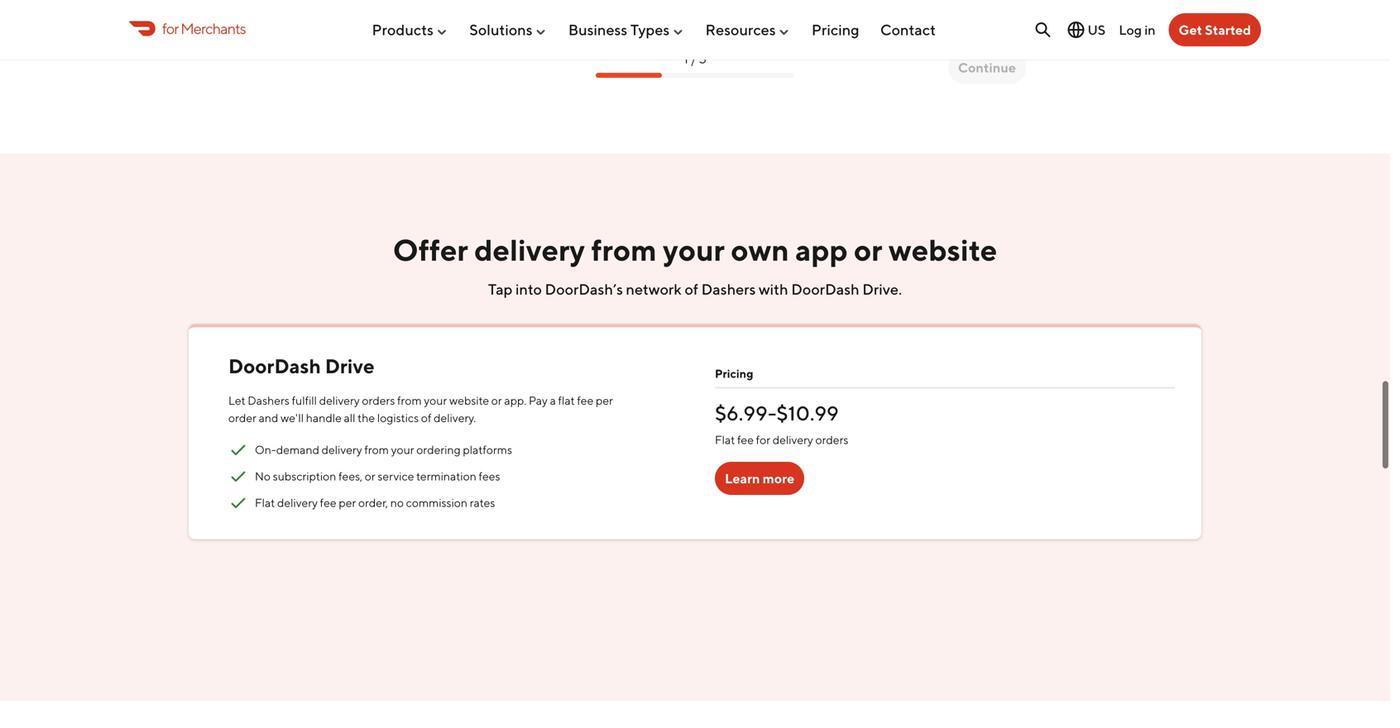 Task type: describe. For each thing, give the bounding box(es) containing it.
log in
[[1119, 22, 1156, 37]]

offer delivery from your own app or website
[[393, 230, 998, 265]]

doordash's
[[545, 278, 623, 295]]

fee inside $6.99-$10.99 flat fee for delivery orders
[[738, 431, 754, 444]]

products link
[[372, 14, 449, 45]]

all
[[344, 409, 356, 422]]

$6.99-$10.99 flat fee for delivery orders
[[715, 399, 849, 444]]

delivery up into
[[475, 230, 585, 265]]

subscription
[[273, 467, 336, 481]]

0 vertical spatial of
[[685, 278, 699, 295]]

1 vertical spatial flat
[[255, 493, 275, 507]]

service
[[378, 467, 414, 481]]

into
[[516, 278, 542, 295]]

let
[[228, 391, 246, 405]]

on-
[[255, 440, 276, 454]]

fees
[[479, 467, 500, 481]]

from inside let dashers fulfill delivery orders from your website or app. pay a flat fee per order and we'll handle all the logistics of delivery.
[[397, 391, 422, 405]]

order
[[228, 409, 257, 422]]

0 vertical spatial your
[[663, 230, 725, 265]]

fee inside let dashers fulfill delivery orders from your website or app. pay a flat fee per order and we'll handle all the logistics of delivery.
[[577, 391, 594, 405]]

get started button
[[1169, 13, 1262, 46]]

app.
[[504, 391, 527, 405]]

0 horizontal spatial per
[[339, 493, 356, 507]]

0 vertical spatial doordash
[[792, 278, 860, 295]]

per inside let dashers fulfill delivery orders from your website or app. pay a flat fee per order and we'll handle all the logistics of delivery.
[[596, 391, 613, 405]]

started
[[1206, 22, 1252, 38]]

pay
[[529, 391, 548, 405]]

$6.99-
[[715, 399, 777, 423]]

logistics
[[377, 409, 419, 422]]

orders inside let dashers fulfill delivery orders from your website or app. pay a flat fee per order and we'll handle all the logistics of delivery.
[[362, 391, 395, 405]]

no
[[255, 467, 271, 481]]

delivery inside $6.99-$10.99 flat fee for delivery orders
[[773, 431, 814, 444]]

commission
[[406, 493, 468, 507]]

drive.
[[863, 278, 902, 295]]

a
[[550, 391, 556, 405]]

continue
[[959, 57, 1017, 73]]

and
[[259, 409, 278, 422]]

with
[[759, 278, 789, 295]]

learn more
[[725, 468, 795, 484]]

$10.99
[[777, 399, 839, 423]]

3
[[699, 48, 707, 64]]

for inside for merchants link
[[162, 19, 179, 37]]

fulfill
[[292, 391, 317, 405]]

log
[[1119, 22, 1142, 37]]

2 vertical spatial fee
[[320, 493, 337, 507]]

/
[[691, 48, 697, 64]]

1 horizontal spatial dashers
[[702, 278, 756, 295]]

delivery down subscription
[[277, 493, 318, 507]]

check mark image for flat
[[228, 490, 248, 510]]

offer
[[393, 230, 468, 265]]

dashers inside let dashers fulfill delivery orders from your website or app. pay a flat fee per order and we'll handle all the logistics of delivery.
[[248, 391, 290, 405]]

1 vertical spatial doordash
[[228, 352, 321, 375]]

app
[[796, 230, 848, 265]]

website for or
[[889, 230, 998, 265]]

business types link
[[569, 14, 685, 45]]

learn more link
[[715, 460, 805, 493]]

delivery.
[[434, 409, 476, 422]]

0 vertical spatial or
[[854, 230, 883, 265]]

tap
[[488, 278, 513, 295]]

handle
[[306, 409, 342, 422]]

termination
[[417, 467, 477, 481]]



Task type: locate. For each thing, give the bounding box(es) containing it.
website for your
[[449, 391, 489, 405]]

1 vertical spatial your
[[424, 391, 447, 405]]

1 horizontal spatial per
[[596, 391, 613, 405]]

2 vertical spatial check mark image
[[228, 490, 248, 510]]

resources
[[706, 21, 776, 39]]

1 horizontal spatial orders
[[816, 431, 849, 444]]

of right network
[[685, 278, 699, 295]]

for merchants link
[[129, 17, 246, 40]]

check mark image
[[228, 437, 248, 457], [228, 464, 248, 484], [228, 490, 248, 510]]

0 vertical spatial website
[[889, 230, 998, 265]]

from up no subscription fees, or service termination fees
[[365, 440, 389, 454]]

no subscription fees, or service termination fees
[[255, 467, 500, 481]]

check mark image for on-
[[228, 437, 248, 457]]

1 horizontal spatial for
[[756, 431, 771, 444]]

delivery
[[475, 230, 585, 265], [319, 391, 360, 405], [773, 431, 814, 444], [322, 440, 362, 454], [277, 493, 318, 507]]

1 horizontal spatial of
[[685, 278, 699, 295]]

on-demand delivery from your ordering platforms
[[255, 440, 512, 454]]

doordash up fulfill
[[228, 352, 321, 375]]

delivery inside let dashers fulfill delivery orders from your website or app. pay a flat fee per order and we'll handle all the logistics of delivery.
[[319, 391, 360, 405]]

3 check mark image from the top
[[228, 490, 248, 510]]

learn
[[725, 468, 760, 484]]

orders inside $6.99-$10.99 flat fee for delivery orders
[[816, 431, 849, 444]]

1 / 3
[[684, 48, 707, 64]]

solutions
[[470, 21, 533, 39]]

dashers up and
[[248, 391, 290, 405]]

for merchants
[[162, 19, 246, 37]]

0 horizontal spatial fee
[[320, 493, 337, 507]]

delivery up all
[[319, 391, 360, 405]]

1 vertical spatial orders
[[816, 431, 849, 444]]

2 vertical spatial or
[[365, 467, 376, 481]]

0 horizontal spatial or
[[365, 467, 376, 481]]

0 vertical spatial check mark image
[[228, 437, 248, 457]]

0 horizontal spatial doordash
[[228, 352, 321, 375]]

of inside let dashers fulfill delivery orders from your website or app. pay a flat fee per order and we'll handle all the logistics of delivery.
[[421, 409, 432, 422]]

1 vertical spatial per
[[339, 493, 356, 507]]

for left merchants
[[162, 19, 179, 37]]

1 vertical spatial of
[[421, 409, 432, 422]]

0 horizontal spatial of
[[421, 409, 432, 422]]

1
[[684, 48, 689, 64]]

your
[[663, 230, 725, 265], [424, 391, 447, 405], [391, 440, 414, 454]]

1 vertical spatial check mark image
[[228, 464, 248, 484]]

merchants
[[181, 19, 246, 37]]

1 vertical spatial dashers
[[248, 391, 290, 405]]

business types
[[569, 21, 670, 39]]

per left order,
[[339, 493, 356, 507]]

fee
[[577, 391, 594, 405], [738, 431, 754, 444], [320, 493, 337, 507]]

orders
[[362, 391, 395, 405], [816, 431, 849, 444]]

or up 'drive.'
[[854, 230, 883, 265]]

continue button
[[949, 48, 1027, 81]]

your up service
[[391, 440, 414, 454]]

resources link
[[706, 14, 791, 45]]

contact link
[[881, 14, 936, 45]]

fee down $6.99-
[[738, 431, 754, 444]]

get
[[1179, 22, 1203, 38]]

drive
[[325, 352, 375, 375]]

pricing left contact link in the right of the page
[[812, 21, 860, 39]]

pricing
[[812, 21, 860, 39], [715, 364, 754, 378]]

0 vertical spatial pricing
[[812, 21, 860, 39]]

no
[[391, 493, 404, 507]]

get started
[[1179, 22, 1252, 38]]

1 horizontal spatial from
[[397, 391, 422, 405]]

or
[[854, 230, 883, 265], [492, 391, 502, 405], [365, 467, 376, 481]]

let dashers fulfill delivery orders from your website or app. pay a flat fee per order and we'll handle all the logistics of delivery.
[[228, 391, 613, 422]]

network
[[626, 278, 682, 295]]

doordash
[[792, 278, 860, 295], [228, 352, 321, 375]]

fee right flat
[[577, 391, 594, 405]]

doordash drive
[[228, 352, 375, 375]]

flat inside $6.99-$10.99 flat fee for delivery orders
[[715, 431, 735, 444]]

delivery down $10.99
[[773, 431, 814, 444]]

0 horizontal spatial for
[[162, 19, 179, 37]]

demand
[[276, 440, 320, 454]]

order,
[[358, 493, 388, 507]]

0 vertical spatial for
[[162, 19, 179, 37]]

rates
[[470, 493, 495, 507]]

1 horizontal spatial pricing
[[812, 21, 860, 39]]

for down $6.99-
[[756, 431, 771, 444]]

0 horizontal spatial flat
[[255, 493, 275, 507]]

0 vertical spatial fee
[[577, 391, 594, 405]]

1 vertical spatial for
[[756, 431, 771, 444]]

flat
[[558, 391, 575, 405]]

or left app.
[[492, 391, 502, 405]]

0 vertical spatial from
[[592, 230, 657, 265]]

check mark image for no
[[228, 464, 248, 484]]

own
[[731, 230, 790, 265]]

fee down subscription
[[320, 493, 337, 507]]

0 vertical spatial dashers
[[702, 278, 756, 295]]

flat down $6.99-
[[715, 431, 735, 444]]

us
[[1088, 22, 1106, 38]]

of right logistics
[[421, 409, 432, 422]]

or right fees,
[[365, 467, 376, 481]]

1 vertical spatial pricing
[[715, 364, 754, 378]]

0 horizontal spatial dashers
[[248, 391, 290, 405]]

flat delivery fee per order, no commission rates
[[255, 493, 495, 507]]

orders down $10.99
[[816, 431, 849, 444]]

or inside let dashers fulfill delivery orders from your website or app. pay a flat fee per order and we'll handle all the logistics of delivery.
[[492, 391, 502, 405]]

2 vertical spatial from
[[365, 440, 389, 454]]

dashers
[[702, 278, 756, 295], [248, 391, 290, 405]]

1 vertical spatial website
[[449, 391, 489, 405]]

0 vertical spatial flat
[[715, 431, 735, 444]]

per
[[596, 391, 613, 405], [339, 493, 356, 507]]

1 check mark image from the top
[[228, 437, 248, 457]]

1 horizontal spatial your
[[424, 391, 447, 405]]

from up network
[[592, 230, 657, 265]]

we'll
[[281, 409, 304, 422]]

2 horizontal spatial your
[[663, 230, 725, 265]]

the
[[358, 409, 375, 422]]

pricing up $6.99-
[[715, 364, 754, 378]]

types
[[631, 21, 670, 39]]

contact
[[881, 21, 936, 39]]

0 horizontal spatial website
[[449, 391, 489, 405]]

more
[[763, 468, 795, 484]]

1 vertical spatial from
[[397, 391, 422, 405]]

1 horizontal spatial or
[[492, 391, 502, 405]]

1 vertical spatial or
[[492, 391, 502, 405]]

ordering
[[417, 440, 461, 454]]

1 horizontal spatial website
[[889, 230, 998, 265]]

2 check mark image from the top
[[228, 464, 248, 484]]

your inside let dashers fulfill delivery orders from your website or app. pay a flat fee per order and we'll handle all the logistics of delivery.
[[424, 391, 447, 405]]

website inside let dashers fulfill delivery orders from your website or app. pay a flat fee per order and we'll handle all the logistics of delivery.
[[449, 391, 489, 405]]

globe line image
[[1067, 20, 1086, 40]]

website up 'drive.'
[[889, 230, 998, 265]]

0 vertical spatial orders
[[362, 391, 395, 405]]

for inside $6.99-$10.99 flat fee for delivery orders
[[756, 431, 771, 444]]

website
[[889, 230, 998, 265], [449, 391, 489, 405]]

business
[[569, 21, 628, 39]]

0 horizontal spatial your
[[391, 440, 414, 454]]

website up delivery.
[[449, 391, 489, 405]]

2 vertical spatial your
[[391, 440, 414, 454]]

log in link
[[1119, 22, 1156, 37]]

2 horizontal spatial or
[[854, 230, 883, 265]]

from up logistics
[[397, 391, 422, 405]]

fees,
[[339, 467, 363, 481]]

flat down no
[[255, 493, 275, 507]]

0 horizontal spatial orders
[[362, 391, 395, 405]]

doordash down app at the right of the page
[[792, 278, 860, 295]]

1 horizontal spatial doordash
[[792, 278, 860, 295]]

from
[[592, 230, 657, 265], [397, 391, 422, 405], [365, 440, 389, 454]]

pricing link
[[812, 14, 860, 45]]

solutions link
[[470, 14, 548, 45]]

2 horizontal spatial fee
[[738, 431, 754, 444]]

1 horizontal spatial flat
[[715, 431, 735, 444]]

products
[[372, 21, 434, 39]]

0 horizontal spatial from
[[365, 440, 389, 454]]

in
[[1145, 22, 1156, 37]]

0 horizontal spatial pricing
[[715, 364, 754, 378]]

delivery up fees,
[[322, 440, 362, 454]]

tap into doordash's network of dashers with doordash drive.
[[488, 278, 902, 295]]

per right flat
[[596, 391, 613, 405]]

orders up the
[[362, 391, 395, 405]]

platforms
[[463, 440, 512, 454]]

2 horizontal spatial from
[[592, 230, 657, 265]]

for
[[162, 19, 179, 37], [756, 431, 771, 444]]

1 vertical spatial fee
[[738, 431, 754, 444]]

your up delivery.
[[424, 391, 447, 405]]

1 horizontal spatial fee
[[577, 391, 594, 405]]

dashers left with at the right top of page
[[702, 278, 756, 295]]

0 vertical spatial per
[[596, 391, 613, 405]]

flat
[[715, 431, 735, 444], [255, 493, 275, 507]]

your up tap into doordash's network of dashers with doordash drive. at top
[[663, 230, 725, 265]]

of
[[685, 278, 699, 295], [421, 409, 432, 422]]



Task type: vqa. For each thing, say whether or not it's contained in the screenshot.
HOW DO I REPAY THE DOORDASH CAPITAL ADVANCE?
no



